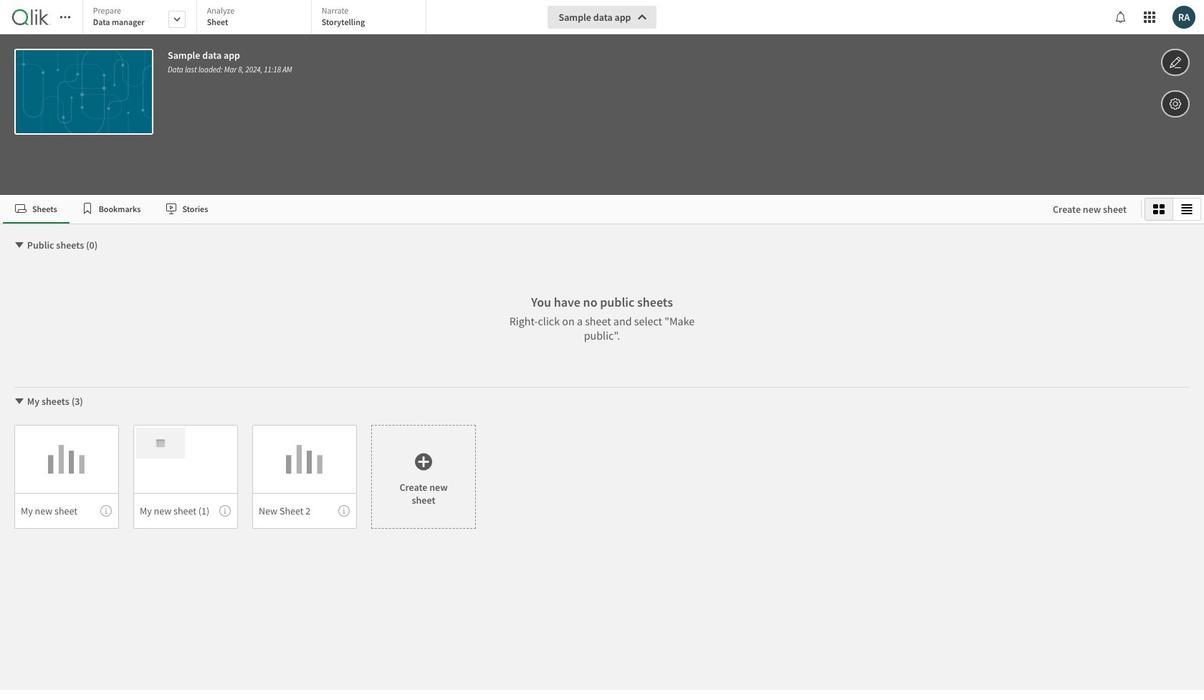 Task type: describe. For each thing, give the bounding box(es) containing it.
1 vertical spatial tab list
[[3, 195, 1039, 224]]

collapse image
[[14, 396, 25, 407]]

tooltip for my new sheet sheet is selected. press the spacebar or enter key to open my new sheet sheet. use the right and left arrow keys to navigate. element's menu item
[[100, 506, 112, 517]]

grid view image
[[1154, 204, 1165, 215]]

my new sheet (1) sheet is selected. press the spacebar or enter key to open my new sheet (1) sheet. use the right and left arrow keys to navigate. element
[[133, 425, 238, 529]]

menu item for my new sheet (1) sheet is selected. press the spacebar or enter key to open my new sheet (1) sheet. use the right and left arrow keys to navigate. element
[[133, 493, 238, 529]]

menu item for new sheet 2 sheet is selected. press the spacebar or enter key to open new sheet 2 sheet. use the right and left arrow keys to navigate. element
[[252, 493, 357, 529]]

edit image
[[1169, 54, 1182, 71]]



Task type: vqa. For each thing, say whether or not it's contained in the screenshot.
topmost Ruby Anderson icon
no



Task type: locate. For each thing, give the bounding box(es) containing it.
2 horizontal spatial tooltip
[[338, 506, 350, 517]]

2 tooltip from the left
[[219, 506, 231, 517]]

1 horizontal spatial menu item
[[133, 493, 238, 529]]

collapse image
[[14, 239, 25, 251]]

0 horizontal spatial menu item
[[14, 493, 119, 529]]

menu item
[[14, 493, 119, 529], [133, 493, 238, 529], [252, 493, 357, 529]]

my new sheet sheet is selected. press the spacebar or enter key to open my new sheet sheet. use the right and left arrow keys to navigate. element
[[14, 425, 119, 529]]

menu item for my new sheet sheet is selected. press the spacebar or enter key to open my new sheet sheet. use the right and left arrow keys to navigate. element
[[14, 493, 119, 529]]

app options image
[[1169, 95, 1182, 113]]

tooltip for menu item associated with my new sheet (1) sheet is selected. press the spacebar or enter key to open my new sheet (1) sheet. use the right and left arrow keys to navigate. element
[[219, 506, 231, 517]]

3 tooltip from the left
[[338, 506, 350, 517]]

1 menu item from the left
[[14, 493, 119, 529]]

tab list
[[82, 0, 431, 36], [3, 195, 1039, 224]]

tooltip
[[100, 506, 112, 517], [219, 506, 231, 517], [338, 506, 350, 517]]

new sheet 2 sheet is selected. press the spacebar or enter key to open new sheet 2 sheet. use the right and left arrow keys to navigate. element
[[252, 425, 357, 529]]

toolbar
[[0, 0, 1205, 195]]

1 tooltip from the left
[[100, 506, 112, 517]]

2 horizontal spatial menu item
[[252, 493, 357, 529]]

tooltip inside my new sheet sheet is selected. press the spacebar or enter key to open my new sheet sheet. use the right and left arrow keys to navigate. element
[[100, 506, 112, 517]]

0 vertical spatial tab list
[[82, 0, 431, 36]]

application
[[0, 0, 1205, 690]]

tooltip inside my new sheet (1) sheet is selected. press the spacebar or enter key to open my new sheet (1) sheet. use the right and left arrow keys to navigate. element
[[219, 506, 231, 517]]

0 horizontal spatial tooltip
[[100, 506, 112, 517]]

tooltip inside new sheet 2 sheet is selected. press the spacebar or enter key to open new sheet 2 sheet. use the right and left arrow keys to navigate. element
[[338, 506, 350, 517]]

2 menu item from the left
[[133, 493, 238, 529]]

list view image
[[1182, 204, 1193, 215]]

3 menu item from the left
[[252, 493, 357, 529]]

group
[[1145, 198, 1202, 221]]

1 horizontal spatial tooltip
[[219, 506, 231, 517]]

tooltip for menu item for new sheet 2 sheet is selected. press the spacebar or enter key to open new sheet 2 sheet. use the right and left arrow keys to navigate. element
[[338, 506, 350, 517]]



